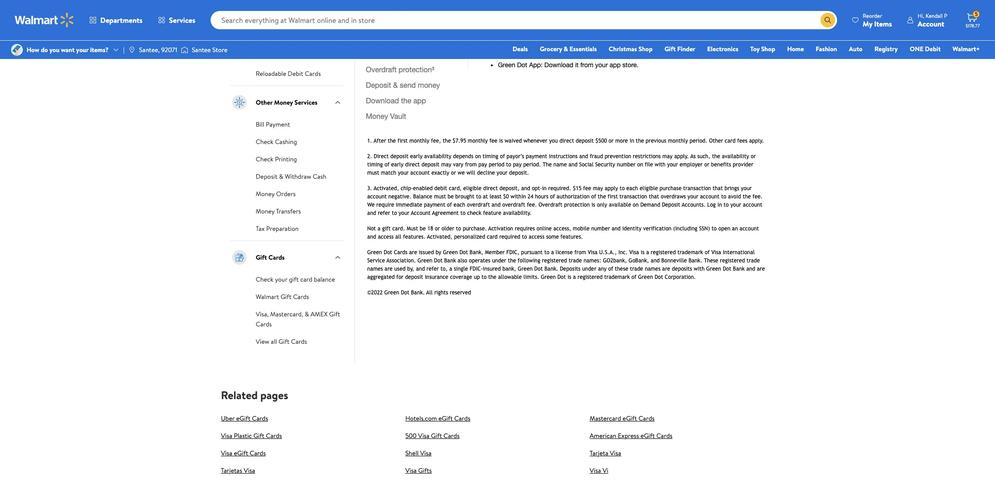 Task type: describe. For each thing, give the bounding box(es) containing it.
tax
[[256, 224, 265, 233]]

deposit & withdraw cash link
[[256, 171, 326, 181]]

visa right 500
[[418, 432, 430, 441]]

tarjetas visa link
[[221, 467, 255, 476]]

visa, mastercard, & amex gift cards
[[256, 310, 340, 329]]

egift for hotels.com egift cards
[[438, 414, 453, 423]]

cards up check your gift card balance link
[[269, 253, 285, 262]]

money orders
[[256, 189, 296, 199]]

reloadable debit cards
[[256, 69, 321, 78]]

search icon image
[[824, 16, 832, 24]]

gift inside walmart gift cards link
[[281, 292, 292, 302]]

visa left vi
[[590, 467, 601, 476]]

how do you want your items?
[[27, 45, 109, 54]]

fashion
[[816, 44, 837, 54]]

debit for one debit
[[925, 44, 941, 54]]

kendall
[[926, 12, 943, 19]]

& for deposit
[[279, 172, 283, 181]]

 image for how do you want your items?
[[11, 44, 23, 56]]

money for transfers
[[256, 207, 275, 216]]

p
[[944, 12, 948, 19]]

christmas shop
[[609, 44, 653, 54]]

egift right express
[[641, 432, 655, 441]]

gift down hotels.com egift cards
[[431, 432, 442, 441]]

money transfers link
[[256, 206, 301, 216]]

cards right plastic
[[266, 432, 282, 441]]

visa plastic gift cards
[[221, 432, 282, 441]]

1 vertical spatial services
[[294, 98, 318, 107]]

gift inside visa, mastercard, & amex gift cards
[[329, 310, 340, 319]]

santee, 92071
[[139, 45, 177, 54]]

check for check your gift card balance
[[256, 275, 273, 284]]

visa vi link
[[590, 467, 608, 476]]

santee,
[[139, 45, 160, 54]]

|
[[123, 45, 124, 54]]

money transfers
[[256, 207, 301, 216]]

preparation
[[266, 224, 299, 233]]

cashing
[[275, 137, 297, 146]]

departments button
[[82, 9, 150, 31]]

departments
[[100, 15, 142, 25]]

money for orders
[[256, 189, 275, 199]]

gift
[[289, 275, 299, 284]]

electronics
[[707, 44, 738, 54]]

essentials
[[570, 44, 597, 54]]

toy shop link
[[746, 44, 779, 54]]

american express egift cards
[[590, 432, 673, 441]]

one for one debit card
[[256, 17, 270, 26]]

christmas shop link
[[605, 44, 657, 54]]

shell
[[405, 449, 419, 458]]

check your gift card balance
[[256, 275, 335, 284]]

cards down moneycard
[[305, 69, 321, 78]]

gift right plastic
[[253, 432, 264, 441]]

500
[[405, 432, 417, 441]]

check cashing
[[256, 137, 297, 146]]

mastercard,
[[270, 310, 303, 319]]

check cashing link
[[256, 136, 297, 146]]

shell visa
[[405, 449, 432, 458]]

tarjetas
[[221, 467, 242, 476]]

uber egift cards
[[221, 414, 268, 423]]

visa egift cards link
[[221, 449, 266, 458]]

all
[[271, 337, 277, 347]]

gift cards
[[256, 253, 285, 262]]

home link
[[783, 44, 808, 54]]

withdraw
[[285, 172, 311, 181]]

transfers
[[276, 207, 301, 216]]

cards up american express egift cards link
[[639, 414, 655, 423]]

gift right gift cards icon
[[256, 253, 267, 262]]

reloadable
[[256, 69, 286, 78]]

500 visa gift cards
[[405, 432, 460, 441]]

walmart+
[[953, 44, 980, 54]]

my
[[863, 19, 873, 29]]

account
[[918, 19, 944, 29]]

payment
[[266, 120, 290, 129]]

mastercard egift cards
[[590, 414, 655, 423]]

printing
[[275, 155, 297, 164]]

92071
[[161, 45, 177, 54]]

toy
[[750, 44, 760, 54]]

visa gifts
[[405, 467, 432, 476]]

visa right tarjetas
[[244, 467, 255, 476]]

debit for one debit card
[[271, 17, 287, 26]]

cash
[[313, 172, 326, 181]]

deals
[[513, 44, 528, 54]]

items
[[874, 19, 892, 29]]

visa right tarjeta at the bottom
[[610, 449, 621, 458]]

other money services
[[256, 98, 318, 107]]

1 horizontal spatial your
[[275, 275, 287, 284]]

registry link
[[870, 44, 902, 54]]

cards down hotels.com egift cards
[[444, 432, 460, 441]]

tax preparation link
[[256, 223, 299, 233]]

grocery & essentials
[[540, 44, 597, 54]]

visa, mastercard, & amex gift cards link
[[256, 309, 340, 329]]

services inside popup button
[[169, 15, 195, 25]]

one debit link
[[906, 44, 945, 54]]

visa right shell
[[420, 449, 432, 458]]

tarjeta visa link
[[590, 449, 621, 458]]

visa egift cards
[[221, 449, 266, 458]]

vi
[[603, 467, 608, 476]]

shop for christmas shop
[[639, 44, 653, 54]]

check for check printing
[[256, 155, 273, 164]]

orders
[[276, 189, 296, 199]]

shop for toy shop
[[761, 44, 775, 54]]

shell visa link
[[405, 449, 432, 458]]

store
[[212, 45, 227, 54]]

hotels.com
[[405, 414, 437, 423]]

you
[[49, 45, 59, 54]]

american express egift cards link
[[590, 432, 673, 441]]

cards down visa plastic gift cards
[[250, 449, 266, 458]]

gifts
[[418, 467, 432, 476]]

services button
[[150, 9, 203, 31]]

other
[[256, 98, 273, 107]]

gift inside view all gift cards link
[[279, 337, 290, 347]]



Task type: vqa. For each thing, say whether or not it's contained in the screenshot.
Finder
yes



Task type: locate. For each thing, give the bounding box(es) containing it.
walmart for walmart moneycard
[[256, 34, 279, 43]]

deals link
[[509, 44, 532, 54]]

walmart up visa,
[[256, 292, 279, 302]]

1 vertical spatial money
[[256, 189, 275, 199]]

money orders link
[[256, 189, 296, 199]]

1 vertical spatial debit
[[925, 44, 941, 54]]

1 vertical spatial one
[[910, 44, 924, 54]]

items?
[[90, 45, 109, 54]]

shop right toy in the right top of the page
[[761, 44, 775, 54]]

dot
[[274, 52, 285, 61]]

1 vertical spatial &
[[279, 172, 283, 181]]

visa plastic gift cards link
[[221, 432, 282, 441]]

walmart moneycard
[[256, 34, 313, 43]]

debit for reloadable debit cards
[[288, 69, 303, 78]]

money right other
[[274, 98, 293, 107]]

egift for mastercard egift cards
[[623, 414, 637, 423]]

auto
[[849, 44, 863, 54]]

express
[[618, 432, 639, 441]]

5
[[975, 10, 978, 18]]

gift right all
[[279, 337, 290, 347]]

&
[[564, 44, 568, 54], [279, 172, 283, 181], [305, 310, 309, 319]]

1 walmart from the top
[[256, 34, 279, 43]]

& right grocery
[[564, 44, 568, 54]]

2 vertical spatial check
[[256, 275, 273, 284]]

card
[[288, 17, 302, 26]]

gift left the finder
[[665, 44, 676, 54]]

your right "want"
[[76, 45, 89, 54]]

walmart
[[256, 34, 279, 43], [256, 292, 279, 302]]

electronics link
[[703, 44, 743, 54]]

2 check from the top
[[256, 155, 273, 164]]

santee
[[192, 45, 211, 54]]

grocery & essentials link
[[536, 44, 601, 54]]

services up 92071
[[169, 15, 195, 25]]

shop right the christmas
[[639, 44, 653, 54]]

one debit
[[910, 44, 941, 54]]

2 vertical spatial money
[[256, 207, 275, 216]]

view
[[256, 337, 269, 347]]

debit right the reloadable
[[288, 69, 303, 78]]

moneycard
[[281, 34, 313, 43]]

hi, kendall p account
[[918, 12, 948, 29]]

visa,
[[256, 310, 269, 319]]

cards down visa, mastercard, & amex gift cards
[[291, 337, 307, 347]]

egift up american express egift cards
[[623, 414, 637, 423]]

1 horizontal spatial shop
[[761, 44, 775, 54]]

 image right 92071
[[181, 45, 188, 54]]

1 horizontal spatial one
[[910, 44, 924, 54]]

0 horizontal spatial services
[[169, 15, 195, 25]]

check printing link
[[256, 154, 297, 164]]

gift finder link
[[660, 44, 700, 54]]

walmart for walmart gift cards
[[256, 292, 279, 302]]

reorder my items
[[863, 12, 892, 29]]

& inside visa, mastercard, & amex gift cards
[[305, 310, 309, 319]]

 image for santee, 92071
[[128, 46, 135, 54]]

1 vertical spatial check
[[256, 155, 273, 164]]

other money services image
[[230, 93, 248, 112]]

visa
[[221, 432, 232, 441], [418, 432, 430, 441], [221, 449, 232, 458], [420, 449, 432, 458], [610, 449, 621, 458], [244, 467, 255, 476], [405, 467, 417, 476], [590, 467, 601, 476]]

do
[[41, 45, 48, 54]]

walmart gift cards
[[256, 292, 309, 302]]

0 vertical spatial &
[[564, 44, 568, 54]]

your
[[76, 45, 89, 54], [275, 275, 287, 284]]

0 vertical spatial your
[[76, 45, 89, 54]]

fashion link
[[812, 44, 841, 54]]

mastercard egift cards link
[[590, 414, 655, 423]]

shop inside "link"
[[639, 44, 653, 54]]

 image right '|'
[[128, 46, 135, 54]]

500 visa gift cards link
[[405, 432, 460, 441]]

american
[[590, 432, 616, 441]]

0 horizontal spatial debit
[[271, 17, 287, 26]]

2 vertical spatial debit
[[288, 69, 303, 78]]

money down "deposit"
[[256, 189, 275, 199]]

cards inside visa, mastercard, & amex gift cards
[[256, 320, 272, 329]]

0 vertical spatial services
[[169, 15, 195, 25]]

gift up mastercard,
[[281, 292, 292, 302]]

auto link
[[845, 44, 867, 54]]

1 check from the top
[[256, 137, 273, 146]]

one for one debit
[[910, 44, 924, 54]]

plastic
[[234, 432, 252, 441]]

your left gift
[[275, 275, 287, 284]]

5 $178.77
[[966, 10, 980, 29]]

amex
[[311, 310, 328, 319]]

2 horizontal spatial &
[[564, 44, 568, 54]]

card
[[300, 275, 312, 284]]

money inside "link"
[[256, 189, 275, 199]]

visa vi
[[590, 467, 608, 476]]

 image left how
[[11, 44, 23, 56]]

0 horizontal spatial  image
[[11, 44, 23, 56]]

services down reloadable debit cards
[[294, 98, 318, 107]]

one down account
[[910, 44, 924, 54]]

2 vertical spatial &
[[305, 310, 309, 319]]

0 horizontal spatial shop
[[639, 44, 653, 54]]

hotels.com egift cards
[[405, 414, 470, 423]]

0 horizontal spatial one
[[256, 17, 270, 26]]

egift for visa egift cards
[[234, 449, 248, 458]]

cards up 500 visa gift cards at left
[[454, 414, 470, 423]]

1 horizontal spatial  image
[[128, 46, 135, 54]]

& for grocery
[[564, 44, 568, 54]]

3 check from the top
[[256, 275, 273, 284]]

money
[[274, 98, 293, 107], [256, 189, 275, 199], [256, 207, 275, 216]]

deposit
[[256, 172, 277, 181]]

egift up 500 visa gift cards at left
[[438, 414, 453, 423]]

2 horizontal spatial  image
[[181, 45, 188, 54]]

egift down plastic
[[234, 449, 248, 458]]

gift right the amex
[[329, 310, 340, 319]]

2 horizontal spatial debit
[[925, 44, 941, 54]]

walmart image
[[15, 13, 74, 27]]

bill
[[256, 120, 264, 129]]

 image for santee store
[[181, 45, 188, 54]]

reorder
[[863, 12, 882, 19]]

check for check cashing
[[256, 137, 273, 146]]

& right "deposit"
[[279, 172, 283, 181]]

0 horizontal spatial &
[[279, 172, 283, 181]]

visa up tarjetas
[[221, 449, 232, 458]]

one inside one debit card link
[[256, 17, 270, 26]]

egift right uber
[[236, 414, 251, 423]]

tax preparation
[[256, 224, 299, 233]]

grocery
[[540, 44, 562, 54]]

gift finder
[[665, 44, 695, 54]]

one up walmart moneycard link
[[256, 17, 270, 26]]

1 horizontal spatial &
[[305, 310, 309, 319]]

reloadable debit cards link
[[256, 68, 321, 78]]

0 vertical spatial walmart
[[256, 34, 279, 43]]

walmart up green dot link
[[256, 34, 279, 43]]

hotels.com egift cards link
[[405, 414, 470, 423]]

tarjetas visa
[[221, 467, 255, 476]]

& left the amex
[[305, 310, 309, 319]]

1 vertical spatial your
[[275, 275, 287, 284]]

1 shop from the left
[[639, 44, 653, 54]]

visa left the gifts
[[405, 467, 417, 476]]

check up "deposit"
[[256, 155, 273, 164]]

0 horizontal spatial your
[[76, 45, 89, 54]]

visa left plastic
[[221, 432, 232, 441]]

one debit card link
[[256, 16, 302, 26]]

toy shop
[[750, 44, 775, 54]]

mastercard
[[590, 414, 621, 423]]

green dot link
[[256, 51, 285, 61]]

debit down account
[[925, 44, 941, 54]]

walmart moneycard link
[[256, 33, 313, 43]]

one inside one debit link
[[910, 44, 924, 54]]

money up the tax
[[256, 207, 275, 216]]

registry
[[875, 44, 898, 54]]

cards right express
[[656, 432, 673, 441]]

hi,
[[918, 12, 924, 19]]

how
[[27, 45, 39, 54]]

1 horizontal spatial debit
[[288, 69, 303, 78]]

santee store
[[192, 45, 227, 54]]

0 vertical spatial debit
[[271, 17, 287, 26]]

debit left card
[[271, 17, 287, 26]]

check down gift cards
[[256, 275, 273, 284]]

green
[[256, 52, 273, 61]]

egift for uber egift cards
[[236, 414, 251, 423]]

0 vertical spatial one
[[256, 17, 270, 26]]

related pages
[[221, 388, 288, 403]]

1 horizontal spatial services
[[294, 98, 318, 107]]

0 vertical spatial money
[[274, 98, 293, 107]]

cards down card
[[293, 292, 309, 302]]

0 vertical spatial check
[[256, 137, 273, 146]]

uber
[[221, 414, 235, 423]]

2 walmart from the top
[[256, 292, 279, 302]]

want
[[61, 45, 75, 54]]

& inside deposit & withdraw cash 'link'
[[279, 172, 283, 181]]

bill payment link
[[256, 119, 290, 129]]

cards down visa,
[[256, 320, 272, 329]]

gift inside gift finder link
[[665, 44, 676, 54]]

1 vertical spatial walmart
[[256, 292, 279, 302]]

related
[[221, 388, 258, 403]]

Walmart Site-Wide search field
[[210, 11, 837, 29]]

& inside grocery & essentials link
[[564, 44, 568, 54]]

gift cards image
[[230, 249, 248, 267]]

uber egift cards link
[[221, 414, 268, 423]]

view all gift cards link
[[256, 336, 307, 347]]

christmas
[[609, 44, 637, 54]]

services
[[169, 15, 195, 25], [294, 98, 318, 107]]

Search search field
[[210, 11, 837, 29]]

2 shop from the left
[[761, 44, 775, 54]]

finder
[[677, 44, 695, 54]]

cards up the visa plastic gift cards "link"
[[252, 414, 268, 423]]

 image
[[11, 44, 23, 56], [181, 45, 188, 54], [128, 46, 135, 54]]

check down bill
[[256, 137, 273, 146]]

walmart gift cards link
[[256, 292, 309, 302]]



